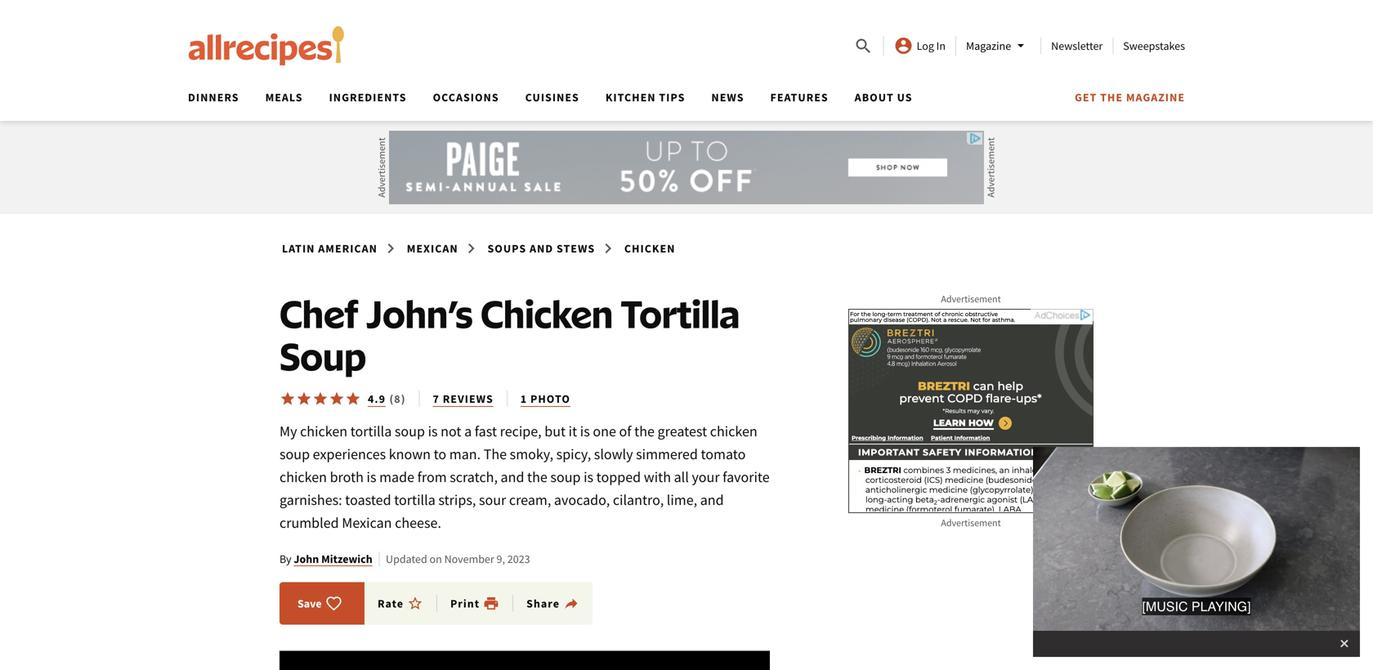 Task type: vqa. For each thing, say whether or not it's contained in the screenshot.
ONE
yes



Task type: locate. For each thing, give the bounding box(es) containing it.
tips
[[659, 90, 685, 105]]

the
[[635, 422, 655, 441], [527, 468, 548, 486]]

scratch,
[[450, 468, 498, 486]]

share button
[[527, 596, 580, 612]]

2023
[[508, 552, 530, 567]]

updated
[[386, 552, 427, 567]]

1 horizontal spatial the
[[635, 422, 655, 441]]

save button
[[293, 596, 347, 612]]

news link
[[712, 90, 744, 105]]

print
[[450, 596, 480, 611]]

1 photo
[[521, 392, 571, 406]]

0 horizontal spatial the
[[527, 468, 548, 486]]

0 vertical spatial advertisement region
[[389, 131, 984, 204]]

greatest
[[658, 422, 707, 441]]

advertisement region
[[389, 131, 984, 204], [849, 309, 1094, 513]]

0 vertical spatial the
[[635, 422, 655, 441]]

0 horizontal spatial mexican
[[342, 514, 392, 532]]

tortilla
[[350, 422, 392, 441], [394, 491, 436, 509]]

newsletter button
[[1052, 38, 1103, 53]]

chicken
[[300, 422, 348, 441], [710, 422, 758, 441], [280, 468, 327, 486]]

is up avocado,
[[584, 468, 594, 486]]

banner
[[0, 0, 1374, 121]]

smoky,
[[510, 445, 554, 464]]

soup down spicy,
[[551, 468, 581, 486]]

latin american
[[282, 241, 378, 256]]

experiences
[[313, 445, 386, 464]]

john
[[294, 552, 319, 567]]

log in
[[917, 38, 946, 53]]

4.9 (8)
[[368, 392, 406, 406]]

rate button
[[378, 596, 437, 612]]

it
[[569, 422, 577, 441]]

garnishes:
[[280, 491, 342, 509]]

1 vertical spatial mexican
[[342, 514, 392, 532]]

soups and stews
[[488, 241, 595, 256]]

the down smoky,
[[527, 468, 548, 486]]

2 vertical spatial soup
[[551, 468, 581, 486]]

banner containing log in
[[0, 0, 1374, 121]]

chicken
[[625, 241, 676, 256], [481, 290, 613, 337]]

chicken up garnishes:
[[280, 468, 327, 486]]

share
[[527, 596, 560, 611]]

american
[[318, 241, 378, 256]]

log
[[917, 38, 934, 53]]

tortilla up the cheese.
[[394, 491, 436, 509]]

1 vertical spatial tortilla
[[394, 491, 436, 509]]

your
[[692, 468, 720, 486]]

cream,
[[509, 491, 551, 509]]

soup down my
[[280, 445, 310, 464]]

chevron_right image left the soups
[[462, 239, 481, 258]]

0 horizontal spatial tortilla
[[350, 422, 392, 441]]

toasted
[[345, 491, 391, 509]]

ingredients
[[329, 90, 407, 105]]

the right the 'of'
[[635, 422, 655, 441]]

mexican
[[407, 241, 458, 256], [342, 514, 392, 532]]

1 horizontal spatial mexican
[[407, 241, 458, 256]]

and left 'stews' at the top left of page
[[530, 241, 554, 256]]

my
[[280, 422, 297, 441]]

0 horizontal spatial chevron_right image
[[381, 239, 401, 258]]

rate
[[378, 596, 404, 611]]

strips,
[[439, 491, 476, 509]]

recipe,
[[500, 422, 542, 441]]

about us
[[855, 90, 913, 105]]

1 chevron_right image from the left
[[381, 239, 401, 258]]

chevron_right image for latin american
[[381, 239, 401, 258]]

9,
[[497, 552, 505, 567]]

november
[[444, 552, 494, 567]]

(8)
[[390, 392, 406, 406]]

chevron_right image
[[381, 239, 401, 258], [462, 239, 481, 258]]

2 vertical spatial and
[[700, 491, 724, 509]]

man.
[[449, 445, 481, 464]]

with
[[644, 468, 671, 486]]

mexican down toasted
[[342, 514, 392, 532]]

magazine
[[966, 38, 1011, 53]]

and
[[530, 241, 554, 256], [501, 468, 524, 486], [700, 491, 724, 509]]

chef
[[280, 290, 358, 337]]

crumbled
[[280, 514, 339, 532]]

2 chevron_right image from the left
[[462, 239, 481, 258]]

favorite
[[723, 468, 770, 486]]

fast
[[475, 422, 497, 441]]

2 horizontal spatial soup
[[551, 468, 581, 486]]

1 vertical spatial chicken
[[481, 290, 613, 337]]

to
[[434, 445, 447, 464]]

0 horizontal spatial chicken
[[481, 290, 613, 337]]

meals
[[265, 90, 303, 105]]

cuisines link
[[525, 90, 580, 105]]

star image
[[280, 391, 296, 407], [296, 391, 312, 407], [312, 391, 329, 407], [329, 391, 345, 407]]

0 vertical spatial soup
[[395, 422, 425, 441]]

chevron_right image for mexican
[[462, 239, 481, 258]]

meals link
[[265, 90, 303, 105]]

of
[[619, 422, 632, 441]]

is right it
[[580, 422, 590, 441]]

and down the
[[501, 468, 524, 486]]

mexican up john's
[[407, 241, 458, 256]]

search image
[[854, 37, 874, 56]]

tortilla up experiences
[[350, 422, 392, 441]]

1 horizontal spatial and
[[530, 241, 554, 256]]

save
[[298, 596, 322, 611]]

chevron_right image left mexican link
[[381, 239, 401, 258]]

7 reviews
[[433, 392, 494, 406]]

mexican link
[[404, 238, 461, 259]]

by
[[280, 552, 292, 567]]

soup up 'known'
[[395, 422, 425, 441]]

slowly
[[594, 445, 633, 464]]

1 vertical spatial and
[[501, 468, 524, 486]]

chevron_right image
[[599, 239, 618, 258]]

and down your
[[700, 491, 724, 509]]

spicy,
[[556, 445, 591, 464]]

4 star image from the left
[[329, 391, 345, 407]]

chicken down "soups and stews" link
[[481, 290, 613, 337]]

1 star image from the left
[[280, 391, 296, 407]]

1 horizontal spatial chevron_right image
[[462, 239, 481, 258]]

by john mitzewich
[[280, 552, 373, 567]]

1 vertical spatial soup
[[280, 445, 310, 464]]

navigation
[[175, 85, 1185, 121]]

1
[[521, 392, 528, 406]]

0 vertical spatial chicken
[[625, 241, 676, 256]]

1 horizontal spatial chicken
[[625, 241, 676, 256]]

1 horizontal spatial soup
[[395, 422, 425, 441]]

stews
[[557, 241, 595, 256]]

get the magazine link
[[1075, 90, 1185, 105]]

chicken right chevron_right icon
[[625, 241, 676, 256]]



Task type: describe. For each thing, give the bounding box(es) containing it.
newsletter
[[1052, 38, 1103, 53]]

share image
[[563, 596, 580, 612]]

chicken up experiences
[[300, 422, 348, 441]]

reviews
[[443, 392, 494, 406]]

0 vertical spatial tortilla
[[350, 422, 392, 441]]

john's
[[366, 290, 473, 337]]

topped
[[597, 468, 641, 486]]

3 star image from the left
[[312, 391, 329, 407]]

known
[[389, 445, 431, 464]]

simmered
[[636, 445, 698, 464]]

cheese.
[[395, 514, 441, 532]]

made
[[379, 468, 415, 486]]

lime,
[[667, 491, 698, 509]]

soups
[[488, 241, 527, 256]]

2 star image from the left
[[296, 391, 312, 407]]

kitchen tips link
[[606, 90, 685, 105]]

a
[[464, 422, 472, 441]]

0 vertical spatial mexican
[[407, 241, 458, 256]]

magazine button
[[966, 36, 1031, 56]]

kitchen tips
[[606, 90, 685, 105]]

0 vertical spatial and
[[530, 241, 554, 256]]

latin american link
[[280, 238, 380, 259]]

cuisines
[[525, 90, 580, 105]]

about
[[855, 90, 894, 105]]

chicken link
[[622, 238, 678, 259]]

john mitzewich link
[[294, 552, 373, 567]]

features
[[771, 90, 829, 105]]

chicken up tomato
[[710, 422, 758, 441]]

favorite image
[[326, 596, 342, 612]]

chicken inside chef john's chicken tortilla soup
[[481, 290, 613, 337]]

0 horizontal spatial soup
[[280, 445, 310, 464]]

on
[[430, 552, 442, 567]]

1 vertical spatial advertisement region
[[849, 309, 1094, 513]]

mitzewich
[[321, 552, 373, 567]]

is left not on the left
[[428, 422, 438, 441]]

soup
[[280, 333, 366, 380]]

occasions
[[433, 90, 499, 105]]

dinners link
[[188, 90, 239, 105]]

soups and stews link
[[485, 238, 598, 259]]

kitchen
[[606, 90, 656, 105]]

home image
[[188, 26, 345, 65]]

ingredients link
[[329, 90, 407, 105]]

get the magazine
[[1075, 90, 1185, 105]]

1 horizontal spatial tortilla
[[394, 491, 436, 509]]

in
[[937, 38, 946, 53]]

star empty image
[[407, 596, 423, 612]]

us
[[897, 90, 913, 105]]

caret_down image
[[1011, 36, 1031, 56]]

not
[[441, 422, 462, 441]]

tomato
[[701, 445, 746, 464]]

mexican inside my chicken tortilla soup is not a fast recipe, but it is one of the greatest chicken soup experiences known to man. the smoky, spicy, slowly simmered tomato chicken broth is made from scratch, and the soup is topped with all your favorite garnishes: toasted tortilla strips, sour cream, avocado, cilantro, lime, and crumbled mexican cheese.
[[342, 514, 392, 532]]

dinners
[[188, 90, 239, 105]]

2 horizontal spatial and
[[700, 491, 724, 509]]

1 vertical spatial the
[[527, 468, 548, 486]]

avocado,
[[554, 491, 610, 509]]

cilantro,
[[613, 491, 664, 509]]

broth
[[330, 468, 364, 486]]

tortilla
[[621, 290, 740, 337]]

log in link
[[894, 36, 946, 56]]

star image
[[345, 391, 361, 407]]

all
[[674, 468, 689, 486]]

from
[[417, 468, 447, 486]]

sweepstakes
[[1124, 38, 1185, 53]]

is up toasted
[[367, 468, 377, 486]]

sour
[[479, 491, 506, 509]]

video player application
[[280, 447, 1360, 670]]

the
[[1101, 90, 1123, 105]]

chef john's chicken tortilla soup
[[280, 290, 740, 380]]

updated on november 9, 2023
[[386, 552, 530, 567]]

one
[[593, 422, 616, 441]]

0 horizontal spatial and
[[501, 468, 524, 486]]

get
[[1075, 90, 1097, 105]]

about us link
[[855, 90, 913, 105]]

print button
[[450, 596, 500, 612]]

features link
[[771, 90, 829, 105]]

occasions link
[[433, 90, 499, 105]]

4.9
[[368, 392, 386, 406]]

latin
[[282, 241, 315, 256]]

account image
[[894, 36, 914, 56]]

print image
[[483, 596, 500, 612]]

but
[[545, 422, 566, 441]]

news
[[712, 90, 744, 105]]

navigation containing dinners
[[175, 85, 1185, 121]]



